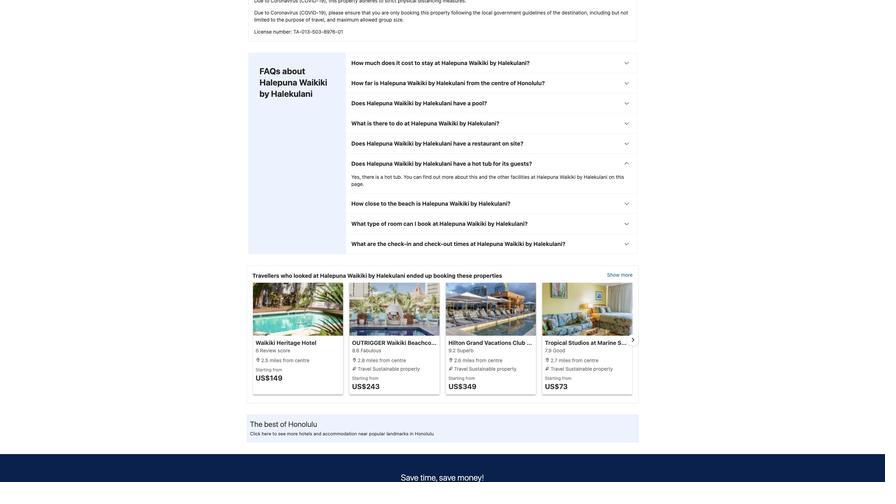 Task type: locate. For each thing, give the bounding box(es) containing it.
1 horizontal spatial more
[[442, 174, 454, 180]]

page.
[[352, 181, 364, 187]]

property down outrigger waikiki beachcomber hotel 8.6 fabulous
[[401, 366, 420, 372]]

close
[[365, 200, 380, 207]]

0 vertical spatial about
[[282, 66, 305, 76]]

1 horizontal spatial are
[[382, 10, 389, 16]]

1 vertical spatial there
[[362, 174, 374, 180]]

0 horizontal spatial travel sustainable property
[[357, 366, 420, 372]]

can left i
[[404, 221, 414, 227]]

a left "restaurant"
[[468, 140, 471, 147]]

the left local
[[473, 10, 481, 16]]

does
[[352, 100, 365, 106], [352, 140, 365, 147], [352, 160, 365, 167]]

0 vertical spatial hot
[[472, 160, 481, 167]]

there inside yes, there is a hot tub. you can find out more about this and the other facilities at halepuna waikiki by halekulani on this page.
[[362, 174, 374, 180]]

property for us$243
[[401, 366, 420, 372]]

sustainable
[[373, 366, 399, 372], [469, 366, 496, 372], [566, 366, 592, 372]]

1 vertical spatial in
[[410, 431, 414, 437]]

booking up size.
[[401, 10, 420, 16]]

to left see
[[273, 431, 277, 437]]

the
[[473, 10, 481, 16], [553, 10, 561, 16], [277, 17, 284, 23], [481, 80, 490, 86], [489, 174, 496, 180], [388, 200, 397, 207], [378, 241, 387, 247]]

how for how far is halepuna waikiki by halekulani from the centre of honolulu?
[[352, 80, 364, 86]]

travel down '2.6'
[[454, 366, 468, 372]]

how left much
[[352, 60, 364, 66]]

destination,
[[562, 10, 589, 16]]

0 vertical spatial can
[[414, 174, 422, 180]]

purpose
[[286, 17, 304, 23]]

honolulu up hotels
[[288, 420, 317, 428]]

looked
[[294, 273, 312, 279]]

centre for us$243
[[392, 357, 406, 363]]

more right show
[[621, 272, 633, 278]]

sustainable down 2.7 miles from centre
[[566, 366, 592, 372]]

2 travel from the left
[[454, 366, 468, 372]]

from inside starting from us$243
[[369, 376, 379, 381]]

properties
[[474, 273, 502, 279]]

starting inside starting from us$149
[[256, 367, 272, 373]]

a left 'tub'
[[468, 160, 471, 167]]

about right faqs
[[282, 66, 305, 76]]

here
[[262, 431, 271, 437]]

travel down 2.8
[[358, 366, 372, 372]]

have inside dropdown button
[[453, 160, 466, 167]]

about inside faqs about halepuna waikiki by halekulani
[[282, 66, 305, 76]]

sustainable down 2.8 miles from centre
[[373, 366, 399, 372]]

halekulani?
[[498, 60, 530, 66], [468, 120, 500, 127], [479, 200, 511, 207], [496, 221, 528, 227], [534, 241, 566, 247]]

2 vertical spatial what
[[352, 241, 366, 247]]

3 miles from the left
[[463, 357, 475, 363]]

2 vertical spatial how
[[352, 200, 364, 207]]

sustainable down 2.6 miles from centre
[[469, 366, 496, 372]]

starting up us$243
[[352, 376, 368, 381]]

2 vertical spatial does
[[352, 160, 365, 167]]

this
[[421, 10, 429, 16], [470, 174, 478, 180], [616, 174, 624, 180]]

government
[[494, 10, 521, 16]]

travel sustainable property for us$349
[[453, 366, 517, 372]]

1 horizontal spatial this
[[470, 174, 478, 180]]

have left 'tub'
[[453, 160, 466, 167]]

including
[[590, 10, 611, 16]]

0 vertical spatial how
[[352, 60, 364, 66]]

1 have from the top
[[453, 100, 466, 106]]

in right landmarks
[[410, 431, 414, 437]]

a inside "dropdown button"
[[468, 140, 471, 147]]

and down 'tub'
[[479, 174, 488, 180]]

these
[[457, 273, 472, 279]]

travel for us$73
[[551, 366, 565, 372]]

facilities
[[511, 174, 530, 180]]

hot
[[472, 160, 481, 167], [385, 174, 392, 180]]

honolulu right landmarks
[[415, 431, 434, 437]]

miles right 2.5 on the left of page
[[270, 357, 282, 363]]

the down type
[[378, 241, 387, 247]]

from inside starting from us$149
[[273, 367, 282, 373]]

1 horizontal spatial hotel
[[447, 340, 462, 346]]

0 horizontal spatial can
[[404, 221, 414, 227]]

starting for us$149
[[256, 367, 272, 373]]

1 vertical spatial what
[[352, 221, 366, 227]]

and inside dropdown button
[[413, 241, 423, 247]]

0 horizontal spatial check-
[[388, 241, 407, 247]]

out left times
[[444, 241, 453, 247]]

1 sustainable from the left
[[373, 366, 399, 372]]

stay
[[422, 60, 434, 66]]

are up group at the left top
[[382, 10, 389, 16]]

hot left tub.
[[385, 174, 392, 180]]

what are the check-in and check-out times at halepuna waikiki by halekulani?
[[352, 241, 566, 247]]

starting inside starting from us$243
[[352, 376, 368, 381]]

ensure
[[345, 10, 361, 16]]

2 vertical spatial honolulu
[[415, 431, 434, 437]]

at right the do
[[405, 120, 410, 127]]

of up see
[[280, 420, 287, 428]]

2 vertical spatial more
[[287, 431, 298, 437]]

4 miles from the left
[[559, 357, 571, 363]]

halekulani
[[437, 80, 465, 86], [271, 89, 313, 99], [423, 100, 452, 106], [423, 140, 452, 147], [423, 160, 452, 167], [584, 174, 608, 180], [377, 273, 405, 279]]

property left "following"
[[431, 10, 450, 16]]

to left the do
[[389, 120, 395, 127]]

0 vertical spatial honolulu
[[573, 340, 598, 346]]

a inside dropdown button
[[468, 160, 471, 167]]

from down score
[[283, 357, 294, 363]]

1 vertical spatial how
[[352, 80, 364, 86]]

from up us$73
[[562, 376, 572, 381]]

waikiki inside outrigger waikiki beachcomber hotel 8.6 fabulous
[[387, 340, 406, 346]]

from up us$243
[[369, 376, 379, 381]]

vacations
[[485, 340, 512, 346]]

0 vertical spatial there
[[373, 120, 388, 127]]

centre for us$349
[[488, 357, 503, 363]]

0 horizontal spatial hot
[[385, 174, 392, 180]]

is right far
[[374, 80, 379, 86]]

what is there to do at halepuna waikiki by halekulani?
[[352, 120, 500, 127]]

3 what from the top
[[352, 241, 366, 247]]

2 miles from the left
[[366, 357, 378, 363]]

and right hotels
[[314, 431, 322, 437]]

and
[[327, 17, 336, 23], [479, 174, 488, 180], [413, 241, 423, 247], [314, 431, 322, 437]]

starting inside starting from us$73
[[545, 376, 561, 381]]

starting for us$73
[[545, 376, 561, 381]]

the left other
[[489, 174, 496, 180]]

have inside "dropdown button"
[[453, 140, 466, 147]]

0 horizontal spatial out
[[433, 174, 441, 180]]

1 vertical spatial out
[[444, 241, 453, 247]]

can right you
[[414, 174, 422, 180]]

can inside yes, there is a hot tub. you can find out more about this and the other facilities at halepuna waikiki by halekulani on this page.
[[414, 174, 422, 180]]

2 horizontal spatial more
[[621, 272, 633, 278]]

is inside yes, there is a hot tub. you can find out more about this and the other facilities at halepuna waikiki by halekulani on this page.
[[376, 174, 379, 180]]

more down does halepuna waikiki by halekulani have a hot tub for its guests?
[[442, 174, 454, 180]]

halekulani inside "dropdown button"
[[423, 140, 452, 147]]

hot inside yes, there is a hot tub. you can find out more about this and the other facilities at halepuna waikiki by halekulani on this page.
[[385, 174, 392, 180]]

travel sustainable property down 2.7 miles from centre
[[550, 366, 613, 372]]

1 vertical spatial booking
[[434, 273, 456, 279]]

far
[[365, 80, 373, 86]]

does inside "dropdown button"
[[352, 140, 365, 147]]

from inside dropdown button
[[467, 80, 480, 86]]

2 have from the top
[[453, 140, 466, 147]]

0 vertical spatial on
[[502, 140, 509, 147]]

of right guidelines
[[547, 10, 552, 16]]

us$243
[[352, 382, 380, 391]]

1 horizontal spatial check-
[[425, 241, 444, 247]]

honolulu?
[[518, 80, 545, 86]]

at right facilities
[[531, 174, 536, 180]]

2.5 miles from centre
[[260, 357, 310, 363]]

miles right 2.7
[[559, 357, 571, 363]]

3 how from the top
[[352, 200, 364, 207]]

1 horizontal spatial travel
[[454, 366, 468, 372]]

0 horizontal spatial more
[[287, 431, 298, 437]]

at
[[435, 60, 440, 66], [405, 120, 410, 127], [531, 174, 536, 180], [433, 221, 438, 227], [471, 241, 476, 247], [313, 273, 319, 279]]

hotels
[[299, 431, 312, 437]]

3 have from the top
[[453, 160, 466, 167]]

hot left 'tub'
[[472, 160, 481, 167]]

how much does it cost to stay at halepuna waikiki by halekulani?
[[352, 60, 530, 66]]

0 vertical spatial are
[[382, 10, 389, 16]]

1 vertical spatial have
[[453, 140, 466, 147]]

size.
[[394, 17, 404, 23]]

have inside dropdown button
[[453, 100, 466, 106]]

hotel inside outrigger waikiki beachcomber hotel 8.6 fabulous
[[447, 340, 462, 346]]

2 what from the top
[[352, 221, 366, 227]]

a left tub.
[[381, 174, 383, 180]]

out
[[433, 174, 441, 180], [444, 241, 453, 247]]

check- down what type of room can i book at halepuna waikiki by halekulani?
[[425, 241, 444, 247]]

0 vertical spatial have
[[453, 100, 466, 106]]

1 vertical spatial are
[[367, 241, 376, 247]]

on inside "dropdown button"
[[502, 140, 509, 147]]

in up ended
[[407, 241, 412, 247]]

property down 2.7 miles from centre
[[594, 366, 613, 372]]

honolulu up 2.7 miles from centre
[[573, 340, 598, 346]]

does inside dropdown button
[[352, 100, 365, 106]]

faqs
[[260, 66, 281, 76]]

how left close
[[352, 200, 364, 207]]

0 horizontal spatial hotel
[[302, 340, 317, 346]]

about down does halepuna waikiki by halekulani have a hot tub for its guests?
[[455, 174, 468, 180]]

to inside the best of honolulu click here to see more hotels and accommodation near popular landmarks in honolulu
[[273, 431, 277, 437]]

of
[[547, 10, 552, 16], [306, 17, 310, 23], [511, 80, 516, 86], [381, 221, 387, 227], [280, 420, 287, 428]]

pool?
[[472, 100, 487, 106]]

3 does from the top
[[352, 160, 365, 167]]

have for pool?
[[453, 100, 466, 106]]

due to coronavirus (covid-19), please ensure that you are only booking this property following the local government guidelines of the destination, including but not limited to the purpose of travel, and maximum allowed group size.
[[254, 10, 628, 23]]

can
[[414, 174, 422, 180], [404, 221, 414, 227]]

0 horizontal spatial travel
[[358, 366, 372, 372]]

0 horizontal spatial this
[[421, 10, 429, 16]]

2.7
[[551, 357, 558, 363]]

us$149
[[256, 374, 283, 382]]

yes, there is a hot tub. you can find out more about this and the other facilities at halepuna waikiki by halekulani on this page.
[[352, 174, 624, 187]]

does
[[382, 60, 395, 66]]

2 horizontal spatial honolulu
[[573, 340, 598, 346]]

ended
[[407, 273, 424, 279]]

is inside how far is halepuna waikiki by halekulani from the centre of honolulu? dropdown button
[[374, 80, 379, 86]]

more inside the best of honolulu click here to see more hotels and accommodation near popular landmarks in honolulu
[[287, 431, 298, 437]]

8976-
[[324, 29, 338, 35]]

0 vertical spatial more
[[442, 174, 454, 180]]

1 horizontal spatial out
[[444, 241, 453, 247]]

of down (covid-
[[306, 17, 310, 23]]

cost
[[402, 60, 414, 66]]

3 travel sustainable property from the left
[[550, 366, 613, 372]]

0 horizontal spatial booking
[[401, 10, 420, 16]]

travel sustainable property down 2.6 miles from centre
[[453, 366, 517, 372]]

how close to the beach is halepuna waikiki by halekulani?
[[352, 200, 511, 207]]

3 travel from the left
[[551, 366, 565, 372]]

about
[[282, 66, 305, 76], [455, 174, 468, 180]]

of left honolulu?
[[511, 80, 516, 86]]

2 sustainable from the left
[[469, 366, 496, 372]]

what type of room can i book at halepuna waikiki by halekulani?
[[352, 221, 528, 227]]

is left the do
[[367, 120, 372, 127]]

due
[[254, 10, 264, 16]]

1 vertical spatial on
[[609, 174, 615, 180]]

are down type
[[367, 241, 376, 247]]

at right stay
[[435, 60, 440, 66]]

what
[[352, 120, 366, 127], [352, 221, 366, 227], [352, 241, 366, 247]]

by inside "dropdown button"
[[415, 140, 422, 147]]

hokulani
[[527, 340, 551, 346]]

6 review
[[256, 347, 276, 353]]

hotel right heritage
[[302, 340, 317, 346]]

1 vertical spatial hot
[[385, 174, 392, 180]]

to left stay
[[415, 60, 420, 66]]

waikiki inside "dropdown button"
[[394, 140, 414, 147]]

limited
[[254, 17, 270, 23]]

halepuna
[[442, 60, 468, 66], [260, 77, 297, 87], [380, 80, 406, 86], [367, 100, 393, 106], [411, 120, 437, 127], [367, 140, 393, 147], [367, 160, 393, 167], [537, 174, 559, 180], [422, 200, 448, 207], [440, 221, 466, 227], [477, 241, 503, 247], [320, 273, 346, 279]]

starting down 2.5 on the left of page
[[256, 367, 272, 373]]

from up pool? on the top of page
[[467, 80, 480, 86]]

8.6 fabulous
[[352, 347, 381, 353]]

what are the check-in and check-out times at halepuna waikiki by halekulani? button
[[346, 234, 637, 254]]

to right close
[[381, 200, 387, 207]]

1 vertical spatial can
[[404, 221, 414, 227]]

is right the beach
[[416, 200, 421, 207]]

a inside dropdown button
[[468, 100, 471, 106]]

to right limited at the top left
[[271, 17, 276, 23]]

2 does from the top
[[352, 140, 365, 147]]

coronavirus
[[271, 10, 298, 16]]

does inside dropdown button
[[352, 160, 365, 167]]

1 horizontal spatial travel sustainable property
[[453, 366, 517, 372]]

the down the coronavirus on the top left
[[277, 17, 284, 23]]

1 what from the top
[[352, 120, 366, 127]]

0 vertical spatial booking
[[401, 10, 420, 16]]

1 how from the top
[[352, 60, 364, 66]]

starting from us$349
[[449, 376, 477, 391]]

3 sustainable from the left
[[566, 366, 592, 372]]

0 horizontal spatial honolulu
[[288, 420, 317, 428]]

more inside yes, there is a hot tub. you can find out more about this and the other facilities at halepuna waikiki by halekulani on this page.
[[442, 174, 454, 180]]

1 horizontal spatial hot
[[472, 160, 481, 167]]

starting up us$73
[[545, 376, 561, 381]]

travel sustainable property
[[357, 366, 420, 372], [453, 366, 517, 372], [550, 366, 613, 372]]

travel down 2.7
[[551, 366, 565, 372]]

from up us$349
[[466, 376, 475, 381]]

0 vertical spatial in
[[407, 241, 412, 247]]

there right yes,
[[362, 174, 374, 180]]

by inside dropdown button
[[415, 100, 422, 106]]

have left pool? on the top of page
[[453, 100, 466, 106]]

tub.
[[394, 174, 402, 180]]

have left "restaurant"
[[453, 140, 466, 147]]

is
[[374, 80, 379, 86], [367, 120, 372, 127], [376, 174, 379, 180], [416, 200, 421, 207]]

2 hotel from the left
[[447, 340, 462, 346]]

this inside due to coronavirus (covid-19), please ensure that you are only booking this property following the local government guidelines of the destination, including but not limited to the purpose of travel, and maximum allowed group size.
[[421, 10, 429, 16]]

region
[[247, 283, 639, 397]]

the inside yes, there is a hot tub. you can find out more about this and the other facilities at halepuna waikiki by halekulani on this page.
[[489, 174, 496, 180]]

2 horizontal spatial sustainable
[[566, 366, 592, 372]]

property for us$349
[[497, 366, 517, 372]]

2 horizontal spatial travel sustainable property
[[550, 366, 613, 372]]

you
[[404, 174, 412, 180]]

1 horizontal spatial on
[[609, 174, 615, 180]]

hilton
[[449, 340, 465, 346]]

at right looked
[[313, 273, 319, 279]]

a for pool?
[[468, 100, 471, 106]]

1 horizontal spatial sustainable
[[469, 366, 496, 372]]

and down please
[[327, 17, 336, 23]]

at right times
[[471, 241, 476, 247]]

1 travel sustainable property from the left
[[357, 366, 420, 372]]

is left tub.
[[376, 174, 379, 180]]

show more
[[607, 272, 633, 278]]

region containing us$149
[[247, 283, 639, 397]]

1 horizontal spatial can
[[414, 174, 422, 180]]

0 horizontal spatial are
[[367, 241, 376, 247]]

property down the vacations on the right bottom of page
[[497, 366, 517, 372]]

1 horizontal spatial booking
[[434, 273, 456, 279]]

2 travel sustainable property from the left
[[453, 366, 517, 372]]

does for does halepuna waikiki by halekulani have a pool?
[[352, 100, 365, 106]]

0 vertical spatial what
[[352, 120, 366, 127]]

and inside yes, there is a hot tub. you can find out more about this and the other facilities at halepuna waikiki by halekulani on this page.
[[479, 174, 488, 180]]

1 travel from the left
[[358, 366, 372, 372]]

hotel up 9.2 superb
[[447, 340, 462, 346]]

and down i
[[413, 241, 423, 247]]

1 does from the top
[[352, 100, 365, 106]]

1 horizontal spatial about
[[455, 174, 468, 180]]

starting up us$349
[[449, 376, 465, 381]]

starting from us$73
[[545, 376, 572, 391]]

at inside yes, there is a hot tub. you can find out more about this and the other facilities at halepuna waikiki by halekulani on this page.
[[531, 174, 536, 180]]

check- down room
[[388, 241, 407, 247]]

0 horizontal spatial about
[[282, 66, 305, 76]]

1 vertical spatial does
[[352, 140, 365, 147]]

1 vertical spatial more
[[621, 272, 633, 278]]

there
[[373, 120, 388, 127], [362, 174, 374, 180]]

from up us$149
[[273, 367, 282, 373]]

how for how close to the beach is halepuna waikiki by halekulani?
[[352, 200, 364, 207]]

a inside yes, there is a hot tub. you can find out more about this and the other facilities at halepuna waikiki by halekulani on this page.
[[381, 174, 383, 180]]

1 hotel from the left
[[302, 340, 317, 346]]

what for what type of room can i book at halepuna waikiki by halekulani?
[[352, 221, 366, 227]]

halepuna inside faqs about halepuna waikiki by halekulani
[[260, 77, 297, 87]]

out right find
[[433, 174, 441, 180]]

starting inside the starting from us$349
[[449, 376, 465, 381]]

0 horizontal spatial sustainable
[[373, 366, 399, 372]]

2 how from the top
[[352, 80, 364, 86]]

1 vertical spatial honolulu
[[288, 420, 317, 428]]

the best of honolulu click here to see more hotels and accommodation near popular landmarks in honolulu
[[250, 420, 434, 437]]

booking right up
[[434, 273, 456, 279]]

1 vertical spatial about
[[455, 174, 468, 180]]

centre
[[491, 80, 509, 86], [295, 357, 310, 363], [392, 357, 406, 363], [488, 357, 503, 363], [584, 357, 599, 363]]

0 horizontal spatial on
[[502, 140, 509, 147]]

0 vertical spatial out
[[433, 174, 441, 180]]

travel for us$349
[[454, 366, 468, 372]]

near
[[358, 431, 368, 437]]

see
[[278, 431, 286, 437]]

restaurant
[[472, 140, 501, 147]]

property
[[431, 10, 450, 16], [401, 366, 420, 372], [497, 366, 517, 372], [594, 366, 613, 372]]

travel sustainable property down 2.8 miles from centre
[[357, 366, 420, 372]]

miles right '2.6'
[[463, 357, 475, 363]]

0 vertical spatial does
[[352, 100, 365, 106]]

hilton grand vacations club hokulani waikiki honolulu 9.2 superb
[[449, 340, 598, 353]]

faqs about halepuna waikiki by halekulani
[[260, 66, 327, 99]]

2 horizontal spatial travel
[[551, 366, 565, 372]]

2 vertical spatial have
[[453, 160, 466, 167]]

more right see
[[287, 431, 298, 437]]

there left the do
[[373, 120, 388, 127]]

miles right 2.8
[[366, 357, 378, 363]]

how for how much does it cost to stay at halepuna waikiki by halekulani?
[[352, 60, 364, 66]]

how left far
[[352, 80, 364, 86]]

a left pool? on the top of page
[[468, 100, 471, 106]]



Task type: vqa. For each thing, say whether or not it's contained in the screenshot.
MORE within Yes, there is a hot tub. You can find out more about this and the other facilities at Halepuna Waikiki by Halekulani on this page.
yes



Task type: describe. For each thing, give the bounding box(es) containing it.
us$73
[[545, 382, 568, 391]]

waikiki inside hilton grand vacations club hokulani waikiki honolulu 9.2 superb
[[552, 340, 572, 346]]

01
[[338, 29, 343, 35]]

sustainable for us$73
[[566, 366, 592, 372]]

(covid-
[[300, 10, 319, 16]]

honolulu inside hilton grand vacations club hokulani waikiki honolulu 9.2 superb
[[573, 340, 598, 346]]

the up does halepuna waikiki by halekulani have a pool? dropdown button
[[481, 80, 490, 86]]

license number: ta-013-503-8976-01
[[254, 29, 343, 35]]

a for restaurant
[[468, 140, 471, 147]]

score
[[278, 347, 290, 353]]

how close to the beach is halepuna waikiki by halekulani? button
[[346, 194, 637, 213]]

have for hot
[[453, 160, 466, 167]]

show more link
[[607, 271, 633, 280]]

up
[[425, 273, 432, 279]]

property for us$73
[[594, 366, 613, 372]]

1 miles from the left
[[270, 357, 282, 363]]

type
[[367, 221, 380, 227]]

its
[[503, 160, 509, 167]]

have for restaurant
[[453, 140, 466, 147]]

tub
[[483, 160, 492, 167]]

are inside due to coronavirus (covid-19), please ensure that you are only booking this property following the local government guidelines of the destination, including but not limited to the purpose of travel, and maximum allowed group size.
[[382, 10, 389, 16]]

503-
[[312, 29, 324, 35]]

starting from us$243
[[352, 376, 380, 391]]

the left the destination,
[[553, 10, 561, 16]]

what for what are the check-in and check-out times at halepuna waikiki by halekulani?
[[352, 241, 366, 247]]

us$349
[[449, 382, 477, 391]]

accordion control element
[[346, 53, 637, 254]]

other
[[498, 174, 510, 180]]

only
[[390, 10, 400, 16]]

miles for us$73
[[559, 357, 571, 363]]

following
[[452, 10, 472, 16]]

number:
[[273, 29, 292, 35]]

ta-
[[294, 29, 302, 35]]

halekulani inside faqs about halepuna waikiki by halekulani
[[271, 89, 313, 99]]

2 check- from the left
[[425, 241, 444, 247]]

are inside dropdown button
[[367, 241, 376, 247]]

waikiki inside the waikiki heritage hotel 6 review score
[[256, 340, 275, 346]]

travel sustainable property for us$243
[[357, 366, 420, 372]]

i
[[415, 221, 417, 227]]

does for does halepuna waikiki by halekulani have a restaurant on site?
[[352, 140, 365, 147]]

not
[[621, 10, 628, 16]]

how far is halepuna waikiki by halekulani from the centre of honolulu?
[[352, 80, 545, 86]]

heritage
[[277, 340, 300, 346]]

by inside yes, there is a hot tub. you can find out more about this and the other facilities at halepuna waikiki by halekulani on this page.
[[577, 174, 583, 180]]

times
[[454, 241, 469, 247]]

from inside starting from us$73
[[562, 376, 572, 381]]

from down 8.6 fabulous
[[380, 357, 390, 363]]

what type of room can i book at halepuna waikiki by halekulani? button
[[346, 214, 637, 234]]

who
[[281, 273, 292, 279]]

from down the grand
[[476, 357, 487, 363]]

booking inside due to coronavirus (covid-19), please ensure that you are only booking this property following the local government guidelines of the destination, including but not limited to the purpose of travel, and maximum allowed group size.
[[401, 10, 420, 16]]

find
[[423, 174, 432, 180]]

this for and
[[470, 174, 478, 180]]

starting for us$243
[[352, 376, 368, 381]]

local
[[482, 10, 493, 16]]

sustainable for us$243
[[373, 366, 399, 372]]

hot inside dropdown button
[[472, 160, 481, 167]]

halepuna inside "dropdown button"
[[367, 140, 393, 147]]

the
[[250, 420, 263, 428]]

do
[[396, 120, 403, 127]]

that
[[362, 10, 371, 16]]

hotel inside the waikiki heritage hotel 6 review score
[[302, 340, 317, 346]]

group
[[379, 17, 392, 23]]

outrigger
[[352, 340, 386, 346]]

does halepuna waikiki by halekulani have a hot tub for its guests? button
[[346, 154, 637, 174]]

you
[[372, 10, 381, 16]]

property inside due to coronavirus (covid-19), please ensure that you are only booking this property following the local government guidelines of the destination, including but not limited to the purpose of travel, and maximum allowed group size.
[[431, 10, 450, 16]]

1 check- from the left
[[388, 241, 407, 247]]

from inside the starting from us$349
[[466, 376, 475, 381]]

this for property
[[421, 10, 429, 16]]

2.5
[[261, 357, 268, 363]]

halekulani inside dropdown button
[[423, 100, 452, 106]]

on inside yes, there is a hot tub. you can find out more about this and the other facilities at halepuna waikiki by halekulani on this page.
[[609, 174, 615, 180]]

out inside yes, there is a hot tub. you can find out more about this and the other facilities at halepuna waikiki by halekulani on this page.
[[433, 174, 441, 180]]

is inside what is there to do at halepuna waikiki by halekulani? dropdown button
[[367, 120, 372, 127]]

does halepuna waikiki by halekulani have a pool? button
[[346, 93, 637, 113]]

club
[[513, 340, 526, 346]]

how far is halepuna waikiki by halekulani from the centre of honolulu? button
[[346, 73, 637, 93]]

in inside the best of honolulu click here to see more hotels and accommodation near popular landmarks in honolulu
[[410, 431, 414, 437]]

click
[[250, 431, 261, 437]]

accommodation
[[323, 431, 357, 437]]

in inside dropdown button
[[407, 241, 412, 247]]

best
[[264, 420, 279, 428]]

2 horizontal spatial this
[[616, 174, 624, 180]]

sustainable for us$349
[[469, 366, 496, 372]]

yes,
[[352, 174, 361, 180]]

halepuna inside dropdown button
[[367, 100, 393, 106]]

travellers
[[253, 273, 279, 279]]

halepuna inside yes, there is a hot tub. you can find out more about this and the other facilities at halepuna waikiki by halekulani on this page.
[[537, 174, 559, 180]]

is inside how close to the beach is halepuna waikiki by halekulani? dropdown button
[[416, 200, 421, 207]]

outrigger waikiki beachcomber hotel 8.6 fabulous
[[352, 340, 462, 353]]

starting for us$349
[[449, 376, 465, 381]]

waikiki inside yes, there is a hot tub. you can find out more about this and the other facilities at halepuna waikiki by halekulani on this page.
[[560, 174, 576, 180]]

to right due
[[265, 10, 269, 16]]

at right book
[[433, 221, 438, 227]]

halekulani inside yes, there is a hot tub. you can find out more about this and the other facilities at halepuna waikiki by halekulani on this page.
[[584, 174, 608, 180]]

and inside the best of honolulu click here to see more hotels and accommodation near popular landmarks in honolulu
[[314, 431, 322, 437]]

beach
[[398, 200, 415, 207]]

allowed
[[360, 17, 378, 23]]

it
[[397, 60, 400, 66]]

landmarks
[[387, 431, 409, 437]]

out inside dropdown button
[[444, 241, 453, 247]]

does halepuna waikiki by halekulani have a restaurant on site?
[[352, 140, 524, 147]]

waikiki inside dropdown button
[[394, 100, 414, 106]]

site?
[[511, 140, 524, 147]]

travel for us$243
[[358, 366, 372, 372]]

centre inside dropdown button
[[491, 80, 509, 86]]

maximum
[[337, 17, 359, 23]]

but
[[612, 10, 620, 16]]

beachcomber
[[408, 340, 446, 346]]

guidelines
[[523, 10, 546, 16]]

there inside dropdown button
[[373, 120, 388, 127]]

miles for us$243
[[366, 357, 378, 363]]

waikiki heritage hotel 6 review score
[[256, 340, 317, 353]]

2.7 miles from centre
[[550, 357, 599, 363]]

does for does halepuna waikiki by halekulani have a hot tub for its guests?
[[352, 160, 365, 167]]

2.8 miles from centre
[[357, 357, 406, 363]]

please
[[329, 10, 344, 16]]

much
[[365, 60, 380, 66]]

can inside dropdown button
[[404, 221, 414, 227]]

what for what is there to do at halepuna waikiki by halekulani?
[[352, 120, 366, 127]]

1 horizontal spatial honolulu
[[415, 431, 434, 437]]

the left the beach
[[388, 200, 397, 207]]

travel sustainable property for us$73
[[550, 366, 613, 372]]

does halepuna waikiki by halekulani have a restaurant on site? button
[[346, 134, 637, 153]]

a for hot
[[468, 160, 471, 167]]

centre for us$73
[[584, 357, 599, 363]]

013-
[[302, 29, 312, 35]]

miles for us$349
[[463, 357, 475, 363]]

of right type
[[381, 221, 387, 227]]

and inside due to coronavirus (covid-19), please ensure that you are only booking this property following the local government guidelines of the destination, including but not limited to the purpose of travel, and maximum allowed group size.
[[327, 17, 336, 23]]

about inside yes, there is a hot tub. you can find out more about this and the other facilities at halepuna waikiki by halekulani on this page.
[[455, 174, 468, 180]]

does halepuna waikiki by halekulani have a hot tub for its guests?
[[352, 160, 532, 167]]

of inside the best of honolulu click here to see more hotels and accommodation near popular landmarks in honolulu
[[280, 420, 287, 428]]

by inside faqs about halepuna waikiki by halekulani
[[260, 89, 269, 99]]

waikiki inside faqs about halepuna waikiki by halekulani
[[299, 77, 327, 87]]

what is there to do at halepuna waikiki by halekulani? button
[[346, 113, 637, 133]]

from right 2.7
[[572, 357, 583, 363]]

popular
[[369, 431, 385, 437]]



